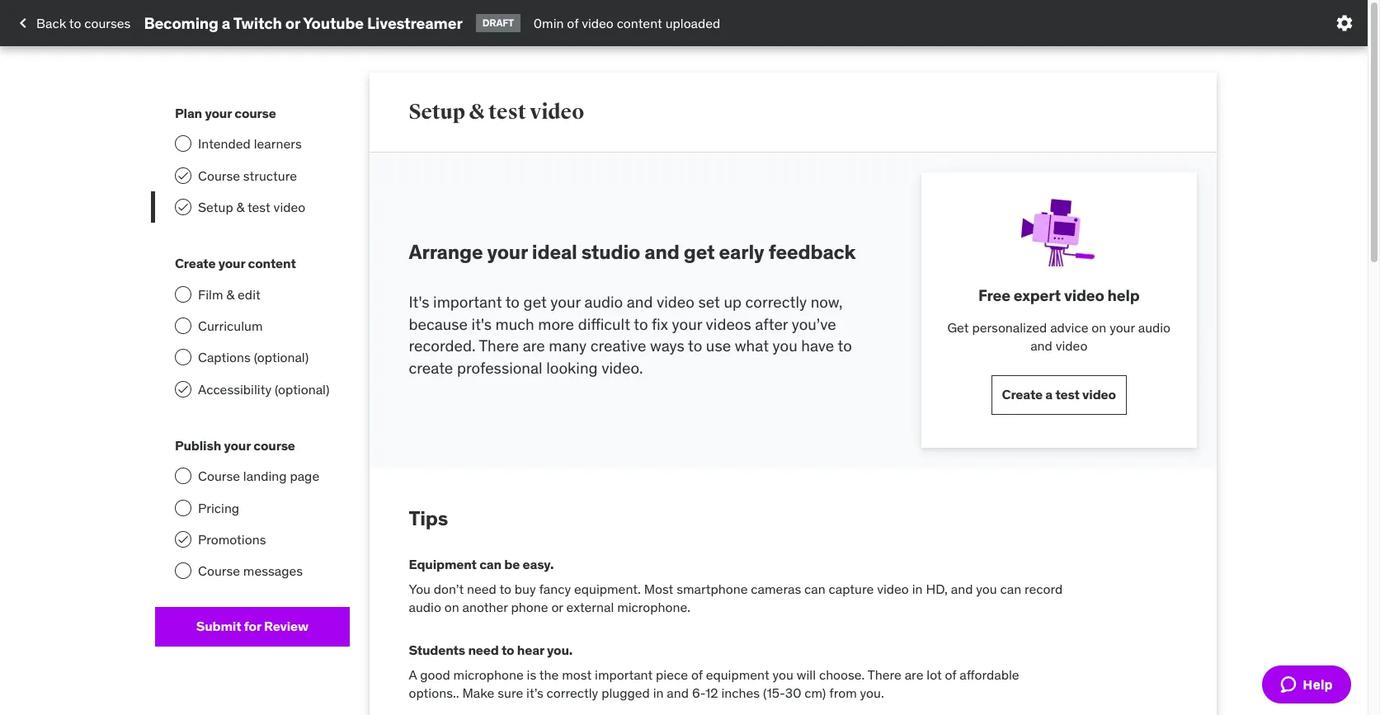 Task type: vqa. For each thing, say whether or not it's contained in the screenshot.
the bottom the Course
yes



Task type: locate. For each thing, give the bounding box(es) containing it.
you.
[[547, 642, 573, 659], [861, 685, 885, 702]]

medium image
[[13, 13, 33, 33]]

1 vertical spatial audio
[[1139, 319, 1171, 336]]

to
[[69, 15, 81, 31], [506, 292, 520, 312], [634, 314, 648, 334], [688, 336, 703, 356], [838, 336, 852, 356], [500, 581, 512, 597], [502, 642, 515, 659]]

microphone.
[[618, 599, 691, 616]]

(optional)
[[254, 349, 309, 366], [275, 381, 330, 398]]

completed image
[[177, 169, 190, 182], [177, 201, 190, 214], [177, 383, 190, 396]]

audio down you
[[409, 599, 442, 616]]

your
[[205, 105, 232, 121], [487, 240, 528, 265], [219, 255, 245, 272], [551, 292, 581, 312], [672, 314, 702, 334], [1110, 319, 1136, 336], [224, 438, 251, 454]]

completed image down plan
[[177, 169, 190, 182]]

recorded.
[[409, 336, 476, 356]]

0 vertical spatial there
[[479, 336, 519, 356]]

0min of video content uploaded
[[534, 15, 721, 31]]

audio
[[585, 292, 623, 312], [1139, 319, 1171, 336], [409, 599, 442, 616]]

3 incomplete image from the top
[[175, 318, 191, 334]]

in inside students need to hear you. a good microphone is the most important piece of equipment you will choose. there are lot of affordable options.. make sure it's correctly plugged in and 6-12 inches (15-30 cm) from you.
[[653, 685, 664, 702]]

your left ideal
[[487, 240, 528, 265]]

video
[[582, 15, 614, 31], [530, 99, 584, 124], [274, 199, 306, 215], [1065, 286, 1105, 305], [657, 292, 695, 312], [1056, 338, 1088, 354], [1083, 386, 1117, 403], [878, 581, 909, 597]]

completed image down 'course structure' link
[[177, 201, 190, 214]]

microphone
[[454, 667, 524, 683]]

incomplete image down completed image
[[175, 563, 191, 580]]

0 horizontal spatial important
[[433, 292, 502, 312]]

1 vertical spatial are
[[905, 667, 924, 683]]

incomplete image left captions
[[175, 349, 191, 366]]

incomplete image inside pricing link
[[175, 500, 191, 516]]

0 horizontal spatial correctly
[[547, 685, 599, 702]]

content up film & edit link at top left
[[248, 255, 296, 272]]

and up fix
[[627, 292, 653, 312]]

0 horizontal spatial a
[[222, 13, 230, 33]]

incomplete image down publish
[[175, 468, 191, 485]]

0 horizontal spatial in
[[653, 685, 664, 702]]

publish
[[175, 438, 221, 454]]

completed element left accessibility
[[175, 381, 191, 398]]

0 vertical spatial course
[[235, 105, 276, 121]]

can left "be"
[[480, 557, 502, 573]]

incomplete image left film
[[175, 286, 191, 303]]

completed element inside the setup & test video link
[[175, 199, 191, 215]]

0 vertical spatial test
[[489, 99, 526, 124]]

there inside it's important to get your audio and video set up correctly now, because it's much more difficult to fix your videos after you've recorded. there are many creative ways to use what you have to create professional looking video.
[[479, 336, 519, 356]]

correctly
[[746, 292, 807, 312], [547, 685, 599, 702]]

need up microphone
[[468, 642, 499, 659]]

1 horizontal spatial important
[[595, 667, 653, 683]]

& for film & edit link at top left
[[226, 286, 235, 303]]

promotions
[[198, 532, 266, 548]]

you've
[[792, 314, 837, 334]]

1 incomplete image from the top
[[175, 349, 191, 366]]

incomplete image inside film & edit link
[[175, 286, 191, 303]]

1 horizontal spatial in
[[913, 581, 923, 597]]

1 horizontal spatial setup & test video
[[409, 99, 584, 124]]

0 horizontal spatial get
[[524, 292, 547, 312]]

and inside students need to hear you. a good microphone is the most important piece of equipment you will choose. there are lot of affordable options.. make sure it's correctly plugged in and 6-12 inches (15-30 cm) from you.
[[667, 685, 689, 702]]

incomplete image inside the course landing page link
[[175, 468, 191, 485]]

setup
[[409, 99, 466, 124], [198, 199, 233, 215]]

1 vertical spatial test
[[248, 199, 271, 215]]

and right studio
[[645, 240, 680, 265]]

to right "have"
[[838, 336, 852, 356]]

to inside the equipment can be easy. you don't need to buy fancy equipment. most smartphone cameras can capture video in hd, and you can record audio on another phone or external microphone.
[[500, 581, 512, 597]]

setup & test video link
[[155, 191, 350, 223]]

your down "help"
[[1110, 319, 1136, 336]]

smartphone
[[677, 581, 748, 597]]

0 vertical spatial on
[[1092, 319, 1107, 336]]

2 horizontal spatial audio
[[1139, 319, 1171, 336]]

can left the capture
[[805, 581, 826, 597]]

1 vertical spatial on
[[445, 599, 460, 616]]

0 vertical spatial or
[[285, 13, 300, 33]]

2 completed image from the top
[[177, 201, 190, 214]]

to right back
[[69, 15, 81, 31]]

your right plan
[[205, 105, 232, 121]]

2 incomplete image from the top
[[175, 286, 191, 303]]

up
[[724, 292, 742, 312]]

0 vertical spatial get
[[684, 240, 715, 265]]

1 vertical spatial or
[[552, 599, 564, 616]]

film
[[198, 286, 223, 303]]

you
[[773, 336, 798, 356], [977, 581, 998, 597], [773, 667, 794, 683]]

2 vertical spatial you
[[773, 667, 794, 683]]

in
[[913, 581, 923, 597], [653, 685, 664, 702]]

and down advice
[[1031, 338, 1053, 354]]

1 vertical spatial need
[[468, 642, 499, 659]]

and inside get personalized advice on your audio and video
[[1031, 338, 1053, 354]]

you. right from
[[861, 685, 885, 702]]

course down intended on the top left of the page
[[198, 167, 240, 184]]

create for create your content
[[175, 255, 216, 272]]

need
[[467, 581, 497, 597], [468, 642, 499, 659]]

cm)
[[805, 685, 826, 702]]

0 vertical spatial setup
[[409, 99, 466, 124]]

important up plugged
[[595, 667, 653, 683]]

1 horizontal spatial on
[[1092, 319, 1107, 336]]

are down much
[[523, 336, 545, 356]]

course up intended learners link
[[235, 105, 276, 121]]

1 incomplete image from the top
[[175, 136, 191, 152]]

your up film & edit
[[219, 255, 245, 272]]

equipment can be easy. you don't need to buy fancy equipment. most smartphone cameras can capture video in hd, and you can record audio on another phone or external microphone.
[[409, 557, 1063, 616]]

or right twitch
[[285, 13, 300, 33]]

0 horizontal spatial there
[[479, 336, 519, 356]]

there up professional
[[479, 336, 519, 356]]

a down get personalized advice on your audio and video
[[1046, 386, 1053, 403]]

course structure link
[[155, 160, 350, 191]]

a
[[222, 13, 230, 33], [1046, 386, 1053, 403]]

completed element down plan
[[175, 167, 191, 184]]

of right '0min'
[[567, 15, 579, 31]]

completed element left promotions
[[175, 532, 191, 548]]

need up another
[[467, 581, 497, 597]]

0 horizontal spatial you.
[[547, 642, 573, 659]]

get up much
[[524, 292, 547, 312]]

need inside students need to hear you. a good microphone is the most important piece of equipment you will choose. there are lot of affordable options.. make sure it's correctly plugged in and 6-12 inches (15-30 cm) from you.
[[468, 642, 499, 659]]

promotions link
[[155, 524, 350, 556]]

record
[[1025, 581, 1063, 597]]

of right lot
[[946, 667, 957, 683]]

audio up difficult
[[585, 292, 623, 312]]

landing
[[243, 468, 287, 485]]

2 vertical spatial completed image
[[177, 383, 190, 396]]

completed element for setup
[[175, 199, 191, 215]]

on down don't
[[445, 599, 460, 616]]

incomplete image left curriculum
[[175, 318, 191, 334]]

can
[[480, 557, 502, 573], [805, 581, 826, 597], [1001, 581, 1022, 597]]

pricing
[[198, 500, 240, 516]]

now,
[[811, 292, 843, 312]]

hear
[[517, 642, 544, 659]]

2 horizontal spatial of
[[946, 667, 957, 683]]

4 incomplete image from the top
[[175, 468, 191, 485]]

1 horizontal spatial content
[[617, 15, 663, 31]]

incomplete image down plan
[[175, 136, 191, 152]]

submit for review button
[[155, 607, 350, 647]]

early
[[719, 240, 765, 265]]

affordable
[[960, 667, 1020, 683]]

completed image inside 'course structure' link
[[177, 169, 190, 182]]

completed image left accessibility
[[177, 383, 190, 396]]

in left hd, at the bottom right
[[913, 581, 923, 597]]

on right advice
[[1092, 319, 1107, 336]]

1 course from the top
[[198, 167, 240, 184]]

course up landing
[[254, 438, 295, 454]]

0 vertical spatial you.
[[547, 642, 573, 659]]

&
[[469, 99, 485, 124], [236, 199, 245, 215], [226, 286, 235, 303]]

2 vertical spatial audio
[[409, 599, 442, 616]]

you down after
[[773, 336, 798, 356]]

0 vertical spatial you
[[773, 336, 798, 356]]

0 vertical spatial (optional)
[[254, 349, 309, 366]]

video inside it's important to get your audio and video set up correctly now, because it's much more difficult to fix your videos after you've recorded. there are many creative ways to use what you have to create professional looking video.
[[657, 292, 695, 312]]

completed image for setup & test video
[[177, 201, 190, 214]]

1 horizontal spatial audio
[[585, 292, 623, 312]]

need inside the equipment can be easy. you don't need to buy fancy equipment. most smartphone cameras can capture video in hd, and you can record audio on another phone or external microphone.
[[467, 581, 497, 597]]

1 vertical spatial &
[[236, 199, 245, 215]]

course for course messages
[[198, 563, 240, 580]]

0 horizontal spatial audio
[[409, 599, 442, 616]]

1 vertical spatial (optional)
[[275, 381, 330, 398]]

1 horizontal spatial &
[[236, 199, 245, 215]]

becoming
[[144, 13, 219, 33]]

2 incomplete image from the top
[[175, 500, 191, 516]]

creative
[[591, 336, 647, 356]]

0 vertical spatial in
[[913, 581, 923, 597]]

(optional) down "captions (optional)" on the left
[[275, 381, 330, 398]]

fancy
[[539, 581, 571, 597]]

get
[[684, 240, 715, 265], [524, 292, 547, 312]]

get inside it's important to get your audio and video set up correctly now, because it's much more difficult to fix your videos after you've recorded. there are many creative ways to use what you have to create professional looking video.
[[524, 292, 547, 312]]

plan your course
[[175, 105, 276, 121]]

incomplete image up completed image
[[175, 500, 191, 516]]

create a test video link
[[992, 375, 1127, 415]]

1 vertical spatial a
[[1046, 386, 1053, 403]]

1 vertical spatial course
[[198, 468, 240, 485]]

0 horizontal spatial can
[[480, 557, 502, 573]]

you right hd, at the bottom right
[[977, 581, 998, 597]]

equipment
[[706, 667, 770, 683]]

create up film
[[175, 255, 216, 272]]

uploaded
[[666, 15, 721, 31]]

students
[[409, 642, 466, 659]]

0 horizontal spatial &
[[226, 286, 235, 303]]

to left fix
[[634, 314, 648, 334]]

completed element down 'course structure' link
[[175, 199, 191, 215]]

2 completed element from the top
[[175, 199, 191, 215]]

video inside get personalized advice on your audio and video
[[1056, 338, 1088, 354]]

you inside the equipment can be easy. you don't need to buy fancy equipment. most smartphone cameras can capture video in hd, and you can record audio on another phone or external microphone.
[[977, 581, 998, 597]]

get left early
[[684, 240, 715, 265]]

0 vertical spatial audio
[[585, 292, 623, 312]]

completed element inside accessibility (optional) link
[[175, 381, 191, 398]]

you. up the
[[547, 642, 573, 659]]

and down piece
[[667, 685, 689, 702]]

1 vertical spatial create
[[1003, 386, 1043, 403]]

completed element inside 'course structure' link
[[175, 167, 191, 184]]

incomplete image
[[175, 136, 191, 152], [175, 286, 191, 303], [175, 318, 191, 334], [175, 468, 191, 485], [175, 563, 191, 580]]

completed image inside accessibility (optional) link
[[177, 383, 190, 396]]

0 horizontal spatial content
[[248, 255, 296, 272]]

1 horizontal spatial correctly
[[746, 292, 807, 312]]

correctly up after
[[746, 292, 807, 312]]

1 horizontal spatial test
[[489, 99, 526, 124]]

many
[[549, 336, 587, 356]]

completed image inside the setup & test video link
[[177, 201, 190, 214]]

1 horizontal spatial get
[[684, 240, 715, 265]]

audio inside it's important to get your audio and video set up correctly now, because it's much more difficult to fix your videos after you've recorded. there are many creative ways to use what you have to create professional looking video.
[[585, 292, 623, 312]]

completed image for accessibility (optional)
[[177, 383, 190, 396]]

1 horizontal spatial a
[[1046, 386, 1053, 403]]

2 vertical spatial test
[[1056, 386, 1080, 403]]

most
[[562, 667, 592, 683]]

0 vertical spatial &
[[469, 99, 485, 124]]

or down fancy
[[552, 599, 564, 616]]

it's
[[409, 292, 430, 312]]

(15-
[[763, 685, 786, 702]]

0 vertical spatial setup & test video
[[409, 99, 584, 124]]

you inside it's important to get your audio and video set up correctly now, because it's much more difficult to fix your videos after you've recorded. there are many creative ways to use what you have to create professional looking video.
[[773, 336, 798, 356]]

incomplete image inside curriculum link
[[175, 318, 191, 334]]

course for publish your course
[[254, 438, 295, 454]]

audio down "help"
[[1139, 319, 1171, 336]]

30
[[786, 685, 802, 702]]

3 course from the top
[[198, 563, 240, 580]]

1 vertical spatial completed image
[[177, 201, 190, 214]]

becoming a twitch or youtube livestreamer
[[144, 13, 463, 33]]

2 horizontal spatial test
[[1056, 386, 1080, 403]]

0 horizontal spatial on
[[445, 599, 460, 616]]

course down promotions
[[198, 563, 240, 580]]

0 vertical spatial correctly
[[746, 292, 807, 312]]

0 vertical spatial content
[[617, 15, 663, 31]]

1 vertical spatial setup & test video
[[198, 199, 306, 215]]

a
[[409, 667, 417, 683]]

1 horizontal spatial of
[[692, 667, 703, 683]]

1 vertical spatial correctly
[[547, 685, 599, 702]]

2 course from the top
[[198, 468, 240, 485]]

your right fix
[[672, 314, 702, 334]]

plan
[[175, 105, 202, 121]]

0 vertical spatial incomplete image
[[175, 349, 191, 366]]

0 vertical spatial are
[[523, 336, 545, 356]]

incomplete image for intended learners
[[175, 136, 191, 152]]

it's
[[527, 685, 544, 702]]

1 vertical spatial there
[[868, 667, 902, 683]]

course up pricing
[[198, 468, 240, 485]]

1 completed image from the top
[[177, 169, 190, 182]]

1 completed element from the top
[[175, 167, 191, 184]]

incomplete image
[[175, 349, 191, 366], [175, 500, 191, 516]]

a for twitch
[[222, 13, 230, 33]]

correctly down most
[[547, 685, 599, 702]]

completed element inside the promotions link
[[175, 532, 191, 548]]

4 completed element from the top
[[175, 532, 191, 548]]

can left record
[[1001, 581, 1022, 597]]

incomplete image inside course messages link
[[175, 563, 191, 580]]

completed element
[[175, 167, 191, 184], [175, 199, 191, 215], [175, 381, 191, 398], [175, 532, 191, 548]]

incomplete image inside intended learners link
[[175, 136, 191, 152]]

use
[[706, 336, 731, 356]]

videos
[[706, 314, 752, 334]]

5 incomplete image from the top
[[175, 563, 191, 580]]

incomplete image inside the captions (optional) link
[[175, 349, 191, 366]]

much
[[496, 314, 535, 334]]

personalized
[[973, 319, 1048, 336]]

2 vertical spatial &
[[226, 286, 235, 303]]

0 vertical spatial important
[[433, 292, 502, 312]]

1 vertical spatial you
[[977, 581, 998, 597]]

3 completed element from the top
[[175, 381, 191, 398]]

0 horizontal spatial create
[[175, 255, 216, 272]]

to up much
[[506, 292, 520, 312]]

1 vertical spatial get
[[524, 292, 547, 312]]

there right choose.
[[868, 667, 902, 683]]

advice
[[1051, 319, 1089, 336]]

create down "personalized" at the right
[[1003, 386, 1043, 403]]

test
[[489, 99, 526, 124], [248, 199, 271, 215], [1056, 386, 1080, 403]]

1 horizontal spatial create
[[1003, 386, 1043, 403]]

(optional) up accessibility (optional)
[[254, 349, 309, 366]]

incomplete image for captions (optional)
[[175, 349, 191, 366]]

your up more
[[551, 292, 581, 312]]

your up the course landing page link
[[224, 438, 251, 454]]

0 horizontal spatial setup
[[198, 199, 233, 215]]

you up "(15-"
[[773, 667, 794, 683]]

important up it's
[[433, 292, 502, 312]]

or
[[285, 13, 300, 33], [552, 599, 564, 616]]

0 horizontal spatial or
[[285, 13, 300, 33]]

audio inside get personalized advice on your audio and video
[[1139, 319, 1171, 336]]

6-
[[692, 685, 706, 702]]

audio for studio
[[585, 292, 623, 312]]

important
[[433, 292, 502, 312], [595, 667, 653, 683]]

0 vertical spatial a
[[222, 13, 230, 33]]

on
[[1092, 319, 1107, 336], [445, 599, 460, 616]]

1 horizontal spatial are
[[905, 667, 924, 683]]

what
[[735, 336, 769, 356]]

3 completed image from the top
[[177, 383, 190, 396]]

1 vertical spatial incomplete image
[[175, 500, 191, 516]]

1 horizontal spatial or
[[552, 599, 564, 616]]

to left hear
[[502, 642, 515, 659]]

completed element for accessibility
[[175, 381, 191, 398]]

1 horizontal spatial there
[[868, 667, 902, 683]]

0 vertical spatial completed image
[[177, 169, 190, 182]]

easy.
[[523, 557, 554, 573]]

0 vertical spatial course
[[198, 167, 240, 184]]

of up 6-
[[692, 667, 703, 683]]

good
[[420, 667, 450, 683]]

create for create a test video
[[1003, 386, 1043, 403]]

1 vertical spatial in
[[653, 685, 664, 702]]

a left twitch
[[222, 13, 230, 33]]

0 horizontal spatial are
[[523, 336, 545, 356]]

0 vertical spatial create
[[175, 255, 216, 272]]

intended
[[198, 136, 251, 152]]

course messages
[[198, 563, 303, 580]]

correctly inside students need to hear you. a good microphone is the most important piece of equipment you will choose. there are lot of affordable options.. make sure it's correctly plugged in and 6-12 inches (15-30 cm) from you.
[[547, 685, 599, 702]]

content left uploaded
[[617, 15, 663, 31]]

course for course structure
[[198, 167, 240, 184]]

in down piece
[[653, 685, 664, 702]]

are left lot
[[905, 667, 924, 683]]

and right hd, at the bottom right
[[951, 581, 974, 597]]

to left buy
[[500, 581, 512, 597]]

1 vertical spatial important
[[595, 667, 653, 683]]

1 vertical spatial course
[[254, 438, 295, 454]]

1 vertical spatial you.
[[861, 685, 885, 702]]

external
[[567, 599, 614, 616]]

0 vertical spatial need
[[467, 581, 497, 597]]

course landing page
[[198, 468, 320, 485]]

it's
[[472, 314, 492, 334]]

2 vertical spatial course
[[198, 563, 240, 580]]

completed image for course structure
[[177, 169, 190, 182]]



Task type: describe. For each thing, give the bounding box(es) containing it.
completed image
[[177, 533, 190, 546]]

audio for help
[[1139, 319, 1171, 336]]

messages
[[243, 563, 303, 580]]

incomplete image for pricing
[[175, 500, 191, 516]]

back to courses link
[[13, 9, 131, 37]]

get personalized advice on your audio and video
[[948, 319, 1171, 354]]

video inside the equipment can be easy. you don't need to buy fancy equipment. most smartphone cameras can capture video in hd, and you can record audio on another phone or external microphone.
[[878, 581, 909, 597]]

cameras
[[751, 581, 802, 597]]

fix
[[652, 314, 669, 334]]

create your content
[[175, 255, 296, 272]]

equipment.
[[574, 581, 641, 597]]

equipment
[[409, 557, 477, 573]]

curriculum link
[[155, 310, 350, 342]]

important inside it's important to get your audio and video set up correctly now, because it's much more difficult to fix your videos after you've recorded. there are many creative ways to use what you have to create professional looking video.
[[433, 292, 502, 312]]

make
[[463, 685, 495, 702]]

course for plan your course
[[235, 105, 276, 121]]

inches
[[722, 685, 760, 702]]

course structure
[[198, 167, 297, 184]]

feedback
[[769, 240, 856, 265]]

2 horizontal spatial &
[[469, 99, 485, 124]]

will
[[797, 667, 816, 683]]

1 horizontal spatial can
[[805, 581, 826, 597]]

captions (optional)
[[198, 349, 309, 366]]

0min
[[534, 15, 564, 31]]

create
[[409, 358, 453, 378]]

the
[[540, 667, 559, 683]]

difficult
[[578, 314, 631, 334]]

1 horizontal spatial you.
[[861, 685, 885, 702]]

0 horizontal spatial test
[[248, 199, 271, 215]]

accessibility (optional) link
[[155, 374, 350, 405]]

correctly inside it's important to get your audio and video set up correctly now, because it's much more difficult to fix your videos after you've recorded. there are many creative ways to use what you have to create professional looking video.
[[746, 292, 807, 312]]

set
[[699, 292, 720, 312]]

back to courses
[[36, 15, 131, 31]]

after
[[756, 314, 788, 334]]

another
[[463, 599, 508, 616]]

0 horizontal spatial setup & test video
[[198, 199, 306, 215]]

course settings image
[[1335, 13, 1355, 33]]

incomplete image for course messages
[[175, 563, 191, 580]]

there inside students need to hear you. a good microphone is the most important piece of equipment you will choose. there are lot of affordable options.. make sure it's correctly plugged in and 6-12 inches (15-30 cm) from you.
[[868, 667, 902, 683]]

options..
[[409, 685, 459, 702]]

phone
[[511, 599, 549, 616]]

most
[[644, 581, 674, 597]]

captions
[[198, 349, 251, 366]]

0 horizontal spatial of
[[567, 15, 579, 31]]

2 horizontal spatial can
[[1001, 581, 1022, 597]]

course landing page link
[[155, 461, 350, 492]]

(optional) for accessibility (optional)
[[275, 381, 330, 398]]

free
[[979, 286, 1011, 305]]

incomplete image for curriculum
[[175, 318, 191, 334]]

to inside students need to hear you. a good microphone is the most important piece of equipment you will choose. there are lot of affordable options.. make sure it's correctly plugged in and 6-12 inches (15-30 cm) from you.
[[502, 642, 515, 659]]

courses
[[84, 15, 131, 31]]

(optional) for captions (optional)
[[254, 349, 309, 366]]

piece
[[656, 667, 688, 683]]

intended learners
[[198, 136, 302, 152]]

professional
[[457, 358, 543, 378]]

pricing link
[[155, 492, 350, 524]]

tips
[[409, 506, 448, 531]]

are inside it's important to get your audio and video set up correctly now, because it's much more difficult to fix your videos after you've recorded. there are many creative ways to use what you have to create professional looking video.
[[523, 336, 545, 356]]

1 vertical spatial content
[[248, 255, 296, 272]]

page
[[290, 468, 320, 485]]

twitch
[[233, 13, 282, 33]]

review
[[264, 618, 309, 635]]

don't
[[434, 581, 464, 597]]

choose.
[[820, 667, 865, 683]]

you inside students need to hear you. a good microphone is the most important piece of equipment you will choose. there are lot of affordable options.. make sure it's correctly plugged in and 6-12 inches (15-30 cm) from you.
[[773, 667, 794, 683]]

more
[[538, 314, 575, 334]]

sure
[[498, 685, 523, 702]]

submit for review
[[196, 618, 309, 635]]

lot
[[927, 667, 942, 683]]

your inside get personalized advice on your audio and video
[[1110, 319, 1136, 336]]

on inside get personalized advice on your audio and video
[[1092, 319, 1107, 336]]

or inside the equipment can be easy. you don't need to buy fancy equipment. most smartphone cameras can capture video in hd, and you can record audio on another phone or external microphone.
[[552, 599, 564, 616]]

capture
[[829, 581, 874, 597]]

1 horizontal spatial setup
[[409, 99, 466, 124]]

in inside the equipment can be easy. you don't need to buy fancy equipment. most smartphone cameras can capture video in hd, and you can record audio on another phone or external microphone.
[[913, 581, 923, 597]]

important inside students need to hear you. a good microphone is the most important piece of equipment you will choose. there are lot of affordable options.. make sure it's correctly plugged in and 6-12 inches (15-30 cm) from you.
[[595, 667, 653, 683]]

video.
[[602, 358, 643, 378]]

edit
[[238, 286, 261, 303]]

back
[[36, 15, 66, 31]]

livestreamer
[[367, 13, 463, 33]]

a for test
[[1046, 386, 1053, 403]]

and inside it's important to get your audio and video set up correctly now, because it's much more difficult to fix your videos after you've recorded. there are many creative ways to use what you have to create professional looking video.
[[627, 292, 653, 312]]

12
[[706, 685, 719, 702]]

are inside students need to hear you. a good microphone is the most important piece of equipment you will choose. there are lot of affordable options.. make sure it's correctly plugged in and 6-12 inches (15-30 cm) from you.
[[905, 667, 924, 683]]

get
[[948, 319, 969, 336]]

to inside back to courses link
[[69, 15, 81, 31]]

accessibility (optional)
[[198, 381, 330, 398]]

incomplete image for film & edit
[[175, 286, 191, 303]]

on inside the equipment can be easy. you don't need to buy fancy equipment. most smartphone cameras can capture video in hd, and you can record audio on another phone or external microphone.
[[445, 599, 460, 616]]

looking
[[547, 358, 598, 378]]

is
[[527, 667, 537, 683]]

hd,
[[926, 581, 948, 597]]

buy
[[515, 581, 536, 597]]

help
[[1108, 286, 1140, 305]]

audio inside the equipment can be easy. you don't need to buy fancy equipment. most smartphone cameras can capture video in hd, and you can record audio on another phone or external microphone.
[[409, 599, 442, 616]]

free expert video help
[[979, 286, 1140, 305]]

youtube
[[303, 13, 364, 33]]

expert
[[1014, 286, 1061, 305]]

because
[[409, 314, 468, 334]]

accessibility
[[198, 381, 272, 398]]

submit
[[196, 618, 241, 635]]

to left use
[[688, 336, 703, 356]]

studio
[[582, 240, 641, 265]]

be
[[505, 557, 520, 573]]

& for the setup & test video link
[[236, 199, 245, 215]]

course for course landing page
[[198, 468, 240, 485]]

and inside the equipment can be easy. you don't need to buy fancy equipment. most smartphone cameras can capture video in hd, and you can record audio on another phone or external microphone.
[[951, 581, 974, 597]]

1 vertical spatial setup
[[198, 199, 233, 215]]

structure
[[243, 167, 297, 184]]

learners
[[254, 136, 302, 152]]

ideal
[[532, 240, 577, 265]]

incomplete image for course landing page
[[175, 468, 191, 485]]

completed element for course
[[175, 167, 191, 184]]



